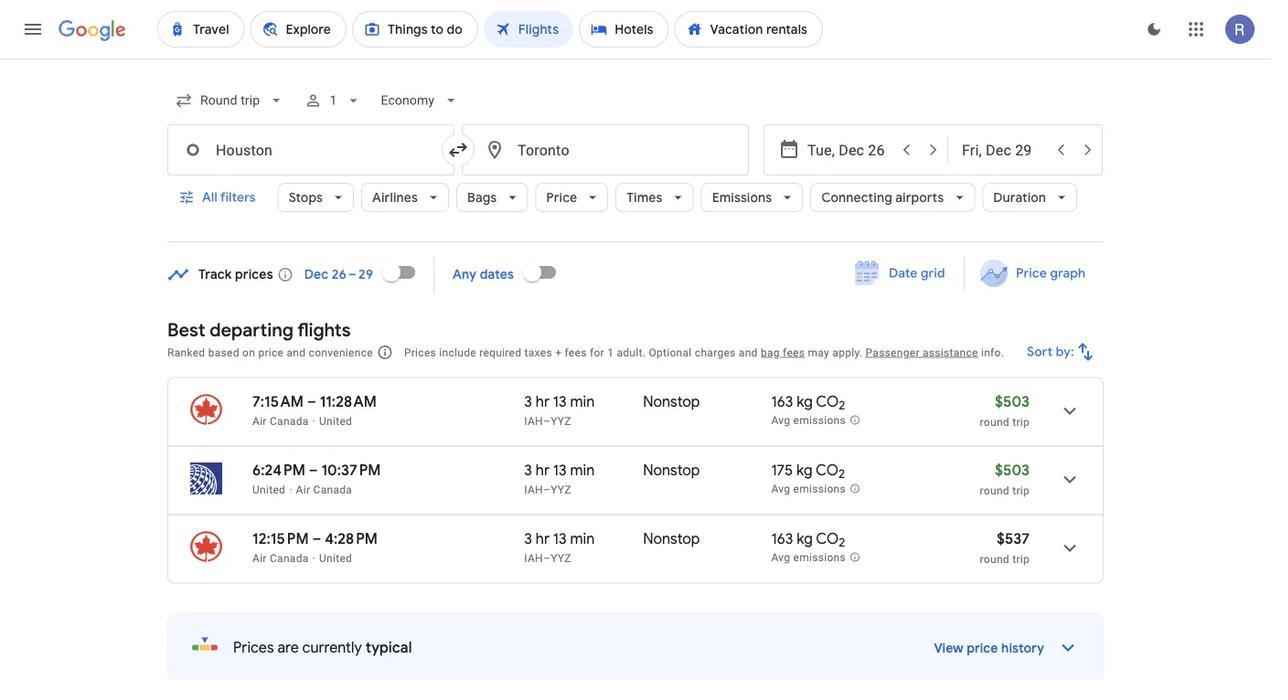 Task type: vqa. For each thing, say whether or not it's contained in the screenshot.


Task type: describe. For each thing, give the bounding box(es) containing it.
required
[[480, 346, 522, 359]]

leaves george bush intercontinental airport at 12:15 pm on tuesday, december 26 and arrives at toronto pearson international airport at 4:28 pm on tuesday, december 26. element
[[253, 530, 378, 549]]

1 button
[[297, 79, 370, 123]]

total duration 3 hr 13 min. element for 11:28 am
[[525, 393, 644, 414]]

emissions for 10:37 pm
[[794, 483, 846, 496]]

any
[[453, 267, 477, 283]]

best departing flights main content
[[167, 251, 1104, 681]]

$503 round trip for 163
[[981, 393, 1030, 429]]

nonstop flight. element for 4:28 pm
[[644, 530, 700, 551]]

min for 4:28 pm
[[570, 530, 595, 549]]

2 and from the left
[[739, 346, 758, 359]]

emissions button
[[701, 176, 803, 220]]

may
[[808, 346, 830, 359]]

convenience
[[309, 346, 373, 359]]

13 for 7:15 am – 11:28 am
[[553, 393, 567, 411]]

flights
[[298, 318, 351, 342]]

yyz for 4:28 pm
[[551, 552, 572, 565]]

kg for 4:28 pm
[[797, 530, 813, 549]]

iah for 4:28 pm
[[525, 552, 543, 565]]

avg emissions for 10:37 pm
[[772, 483, 846, 496]]

163 kg co 2 for $537
[[772, 530, 846, 551]]

stops
[[289, 189, 323, 206]]

total duration 3 hr 13 min. element for 10:37 pm
[[525, 461, 644, 483]]

track
[[199, 267, 232, 283]]

3 for 10:37 pm
[[525, 461, 533, 480]]

flight details. leaves george bush intercontinental airport at 6:24 pm on tuesday, december 26 and arrives at toronto pearson international airport at 10:37 pm on tuesday, december 26. image
[[1049, 458, 1093, 502]]

best departing flights
[[167, 318, 351, 342]]

2 for 6:24 pm – 10:37 pm
[[839, 467, 846, 482]]

dec
[[305, 267, 329, 283]]

united for 7:15 am
[[319, 415, 352, 428]]

prices are currently typical
[[233, 639, 412, 657]]

bag
[[761, 346, 780, 359]]

min for 10:37 pm
[[570, 461, 595, 480]]

co for 6:24 pm – 10:37 pm
[[816, 461, 839, 480]]

13 for 12:15 pm – 4:28 pm
[[553, 530, 567, 549]]

2 for 12:15 pm – 4:28 pm
[[839, 535, 846, 551]]

Departure time: 12:15 PM. text field
[[253, 530, 309, 549]]

3 for 4:28 pm
[[525, 530, 533, 549]]

1 and from the left
[[287, 346, 306, 359]]

7:15 am – 11:28 am
[[253, 393, 377, 411]]

optional
[[649, 346, 692, 359]]

$503 for 175
[[996, 461, 1030, 480]]

loading results progress bar
[[0, 59, 1272, 62]]

sort by: button
[[1020, 330, 1104, 374]]

$503 for 163
[[996, 393, 1030, 411]]

bags button
[[457, 176, 528, 220]]

sort by:
[[1028, 344, 1075, 361]]

grid
[[921, 265, 946, 282]]

emissions
[[712, 189, 772, 206]]

leaves george bush intercontinental airport at 7:15 am on tuesday, december 26 and arrives at toronto pearson international airport at 11:28 am on tuesday, december 26. element
[[253, 393, 377, 411]]

times button
[[616, 176, 694, 220]]

yyz for 10:37 pm
[[551, 484, 572, 496]]

prices
[[235, 267, 273, 283]]

any dates
[[453, 267, 514, 283]]

nonstop for 10:37 pm
[[644, 461, 700, 480]]

163 for $537
[[772, 530, 794, 549]]

hr for 12:15 pm – 4:28 pm
[[536, 530, 550, 549]]

emissions for 4:28 pm
[[794, 552, 846, 565]]

departing
[[210, 318, 294, 342]]

1 vertical spatial canada
[[313, 484, 352, 496]]

6:24 pm
[[253, 461, 305, 480]]

$537
[[997, 530, 1030, 549]]

1 vertical spatial price
[[967, 641, 999, 657]]

date grid button
[[842, 257, 961, 290]]

include
[[439, 346, 477, 359]]

for
[[590, 346, 605, 359]]

view price history
[[935, 641, 1045, 657]]

connecting airports button
[[811, 176, 976, 220]]

price graph button
[[969, 257, 1101, 290]]

learn more about ranking image
[[377, 345, 393, 361]]

3 hr 13 min iah – yyz for 11:28 am
[[525, 393, 595, 428]]

+
[[556, 346, 562, 359]]

passenger
[[866, 346, 920, 359]]

date grid
[[890, 265, 946, 282]]

dates
[[480, 267, 514, 283]]

12:15 pm
[[253, 530, 309, 549]]

1 vertical spatial air
[[296, 484, 310, 496]]

175
[[772, 461, 793, 480]]

bags
[[468, 189, 497, 206]]

charges
[[695, 346, 736, 359]]

co for 7:15 am – 11:28 am
[[816, 393, 839, 411]]

7:15 am
[[253, 393, 304, 411]]

0 horizontal spatial price
[[258, 346, 284, 359]]

hr for 6:24 pm – 10:37 pm
[[536, 461, 550, 480]]

times
[[627, 189, 663, 206]]

503 US dollars text field
[[996, 461, 1030, 480]]

air canada for 12:15 pm
[[253, 552, 309, 565]]

assistance
[[923, 346, 979, 359]]

canada for 7:15 am
[[270, 415, 309, 428]]

avg emissions for 11:28 am
[[772, 415, 846, 427]]

typical
[[366, 639, 412, 657]]

Arrival time: 4:28 PM. text field
[[325, 530, 378, 549]]

avg for 10:37 pm
[[772, 483, 791, 496]]

Departure time: 6:24 PM. text field
[[253, 461, 305, 480]]

best
[[167, 318, 206, 342]]

avg emissions for 4:28 pm
[[772, 552, 846, 565]]

sort
[[1028, 344, 1054, 361]]

graph
[[1051, 265, 1086, 282]]



Task type: locate. For each thing, give the bounding box(es) containing it.
163 down 'bag fees' button
[[772, 393, 794, 411]]

fees
[[565, 346, 587, 359], [783, 346, 805, 359]]

co right 175
[[816, 461, 839, 480]]

0 vertical spatial air
[[253, 415, 267, 428]]

2 vertical spatial canada
[[270, 552, 309, 565]]

round down $503 text field
[[981, 416, 1010, 429]]

air down departure time: 12:15 pm. text box
[[253, 552, 267, 565]]

2 emissions from the top
[[794, 483, 846, 496]]

1 13 from the top
[[553, 393, 567, 411]]

1 vertical spatial air canada
[[296, 484, 352, 496]]

3 hr from the top
[[536, 530, 550, 549]]

1 163 from the top
[[772, 393, 794, 411]]

united down departure time: 6:24 pm. text box
[[253, 484, 286, 496]]

history
[[1002, 641, 1045, 657]]

price left the graph at the right top of the page
[[1016, 265, 1047, 282]]

Departure time: 7:15 AM. text field
[[253, 393, 304, 411]]

all
[[202, 189, 218, 206]]

round down $537
[[981, 553, 1010, 566]]

round for 11:28 am
[[981, 416, 1010, 429]]

0 vertical spatial price
[[258, 346, 284, 359]]

dec 26 – 29
[[305, 267, 373, 283]]

airlines button
[[361, 176, 449, 220]]

$503 round trip up the "537 us dollars" text box
[[981, 461, 1030, 497]]

on
[[243, 346, 255, 359]]

1 vertical spatial 1
[[608, 346, 614, 359]]

price
[[547, 189, 578, 206], [1016, 265, 1047, 282]]

prices for prices include required taxes + fees for 1 adult. optional charges and bag fees may apply. passenger assistance
[[404, 346, 437, 359]]

avg for 4:28 pm
[[772, 552, 791, 565]]

air canada for 7:15 am
[[253, 415, 309, 428]]

537 US dollars text field
[[997, 530, 1030, 549]]

2 trip from the top
[[1013, 485, 1030, 497]]

round down 503 us dollars text box
[[981, 485, 1010, 497]]

1 horizontal spatial fees
[[783, 346, 805, 359]]

2 round from the top
[[981, 485, 1010, 497]]

$503 left flight details. leaves george bush intercontinental airport at 6:24 pm on tuesday, december 26 and arrives at toronto pearson international airport at 10:37 pm on tuesday, december 26. image
[[996, 461, 1030, 480]]

track prices
[[199, 267, 273, 283]]

passenger assistance button
[[866, 346, 979, 359]]

3 avg emissions from the top
[[772, 552, 846, 565]]

flight details. leaves george bush intercontinental airport at 7:15 am on tuesday, december 26 and arrives at toronto pearson international airport at 11:28 am on tuesday, december 26. image
[[1049, 389, 1093, 433]]

kg
[[797, 393, 813, 411], [797, 461, 813, 480], [797, 530, 813, 549]]

1 nonstop flight. element from the top
[[644, 393, 700, 414]]

prices for prices are currently typical
[[233, 639, 274, 657]]

2 vertical spatial nonstop
[[644, 530, 700, 549]]

–
[[307, 393, 316, 411], [543, 415, 551, 428], [309, 461, 318, 480], [543, 484, 551, 496], [312, 530, 322, 549], [543, 552, 551, 565]]

3 co from the top
[[816, 530, 839, 549]]

1 vertical spatial 163
[[772, 530, 794, 549]]

co down 175 kg co 2 in the right of the page
[[816, 530, 839, 549]]

2 13 from the top
[[553, 461, 567, 480]]

0 horizontal spatial price
[[547, 189, 578, 206]]

2 yyz from the top
[[551, 484, 572, 496]]

bag fees button
[[761, 346, 805, 359]]

kg for 11:28 am
[[797, 393, 813, 411]]

3 2 from the top
[[839, 535, 846, 551]]

0 vertical spatial $503
[[996, 393, 1030, 411]]

air down 7:15 am
[[253, 415, 267, 428]]

None text field
[[167, 124, 455, 176], [462, 124, 749, 176], [167, 124, 455, 176], [462, 124, 749, 176]]

0 vertical spatial avg
[[772, 415, 791, 427]]

canada
[[270, 415, 309, 428], [313, 484, 352, 496], [270, 552, 309, 565]]

stops button
[[278, 176, 354, 220]]

0 vertical spatial price
[[547, 189, 578, 206]]

0 vertical spatial emissions
[[794, 415, 846, 427]]

air canada down 7:15 am
[[253, 415, 309, 428]]

price inside popup button
[[547, 189, 578, 206]]

2 vertical spatial air canada
[[253, 552, 309, 565]]

None search field
[[167, 79, 1104, 242]]

2 vertical spatial avg emissions
[[772, 552, 846, 565]]

2 163 kg co 2 from the top
[[772, 530, 846, 551]]

2 fees from the left
[[783, 346, 805, 359]]

co inside 175 kg co 2
[[816, 461, 839, 480]]

13 for 6:24 pm – 10:37 pm
[[553, 461, 567, 480]]

trip inside $537 round trip
[[1013, 553, 1030, 566]]

3 yyz from the top
[[551, 552, 572, 565]]

1 inside popup button
[[330, 93, 337, 108]]

find the best price region
[[167, 251, 1104, 305]]

1 yyz from the top
[[551, 415, 572, 428]]

apply.
[[833, 346, 863, 359]]

kg down 175 kg co 2 in the right of the page
[[797, 530, 813, 549]]

price for price
[[547, 189, 578, 206]]

0 vertical spatial 1
[[330, 93, 337, 108]]

12:15 pm – 4:28 pm
[[253, 530, 378, 549]]

0 vertical spatial avg emissions
[[772, 415, 846, 427]]

main menu image
[[22, 18, 44, 40]]

adult.
[[617, 346, 646, 359]]

1 horizontal spatial and
[[739, 346, 758, 359]]

round
[[981, 416, 1010, 429], [981, 485, 1010, 497], [981, 553, 1010, 566]]

1 round from the top
[[981, 416, 1010, 429]]

iah for 10:37 pm
[[525, 484, 543, 496]]

2 down apply.
[[839, 398, 846, 414]]

are
[[278, 639, 299, 657]]

2 vertical spatial hr
[[536, 530, 550, 549]]

0 vertical spatial nonstop flight. element
[[644, 393, 700, 414]]

$503 round trip for 175
[[981, 461, 1030, 497]]

1 vertical spatial 2
[[839, 467, 846, 482]]

2 avg emissions from the top
[[772, 483, 846, 496]]

co
[[816, 393, 839, 411], [816, 461, 839, 480], [816, 530, 839, 549]]

0 vertical spatial iah
[[525, 415, 543, 428]]

view
[[935, 641, 964, 657]]

2 $503 from the top
[[996, 461, 1030, 480]]

0 vertical spatial prices
[[404, 346, 437, 359]]

26 – 29
[[332, 267, 373, 283]]

1 vertical spatial 3
[[525, 461, 533, 480]]

united down 11:28 am
[[319, 415, 352, 428]]

1 vertical spatial total duration 3 hr 13 min. element
[[525, 461, 644, 483]]

air for 12:15 pm
[[253, 552, 267, 565]]

2 vertical spatial air
[[253, 552, 267, 565]]

1 emissions from the top
[[794, 415, 846, 427]]

1 vertical spatial avg emissions
[[772, 483, 846, 496]]

canada down 7:15 am 'text field'
[[270, 415, 309, 428]]

11:28 am
[[320, 393, 377, 411]]

4:28 pm
[[325, 530, 378, 549]]

prices left are
[[233, 639, 274, 657]]

price graph
[[1016, 265, 1086, 282]]

2 163 from the top
[[772, 530, 794, 549]]

1 vertical spatial yyz
[[551, 484, 572, 496]]

united
[[319, 415, 352, 428], [253, 484, 286, 496], [319, 552, 352, 565]]

and
[[287, 346, 306, 359], [739, 346, 758, 359]]

2 avg from the top
[[772, 483, 791, 496]]

2 vertical spatial 2
[[839, 535, 846, 551]]

trip for 11:28 am
[[1013, 416, 1030, 429]]

2 2 from the top
[[839, 467, 846, 482]]

1 horizontal spatial price
[[967, 641, 999, 657]]

1 avg emissions from the top
[[772, 415, 846, 427]]

2 $503 round trip from the top
[[981, 461, 1030, 497]]

Return text field
[[963, 125, 1047, 175]]

3 min from the top
[[570, 530, 595, 549]]

1 avg from the top
[[772, 415, 791, 427]]

nonstop for 11:28 am
[[644, 393, 700, 411]]

$537 round trip
[[981, 530, 1030, 566]]

round for 10:37 pm
[[981, 485, 1010, 497]]

0 vertical spatial co
[[816, 393, 839, 411]]

3 hr 13 min iah – yyz for 10:37 pm
[[525, 461, 595, 496]]

3 nonstop flight. element from the top
[[644, 530, 700, 551]]

163 for $503
[[772, 393, 794, 411]]

2 iah from the top
[[525, 484, 543, 496]]

canada down the 6:24 pm – 10:37 pm
[[313, 484, 352, 496]]

0 vertical spatial canada
[[270, 415, 309, 428]]

currently
[[303, 639, 362, 657]]

1 vertical spatial nonstop
[[644, 461, 700, 480]]

all filters
[[202, 189, 256, 206]]

2 3 from the top
[[525, 461, 533, 480]]

nonstop flight. element for 11:28 am
[[644, 393, 700, 414]]

1 total duration 3 hr 13 min. element from the top
[[525, 393, 644, 414]]

round for 4:28 pm
[[981, 553, 1010, 566]]

0 vertical spatial 2
[[839, 398, 846, 414]]

nonstop flight. element for 10:37 pm
[[644, 461, 700, 483]]

1 co from the top
[[816, 393, 839, 411]]

2 inside 175 kg co 2
[[839, 467, 846, 482]]

1
[[330, 93, 337, 108], [608, 346, 614, 359]]

price right view
[[967, 641, 999, 657]]

3 hr 13 min iah – yyz for 4:28 pm
[[525, 530, 595, 565]]

price button
[[536, 176, 609, 220]]

round inside $537 round trip
[[981, 553, 1010, 566]]

change appearance image
[[1133, 7, 1177, 51]]

0 vertical spatial kg
[[797, 393, 813, 411]]

0 vertical spatial 13
[[553, 393, 567, 411]]

0 vertical spatial trip
[[1013, 416, 1030, 429]]

prices
[[404, 346, 437, 359], [233, 639, 274, 657]]

emissions
[[794, 415, 846, 427], [794, 483, 846, 496], [794, 552, 846, 565]]

1 trip from the top
[[1013, 416, 1030, 429]]

$503 round trip up 503 us dollars text box
[[981, 393, 1030, 429]]

avg
[[772, 415, 791, 427], [772, 483, 791, 496], [772, 552, 791, 565]]

nonstop flight. element
[[644, 393, 700, 414], [644, 461, 700, 483], [644, 530, 700, 551]]

1 vertical spatial united
[[253, 484, 286, 496]]

1 2 from the top
[[839, 398, 846, 414]]

6:24 pm – 10:37 pm
[[253, 461, 381, 480]]

3 nonstop from the top
[[644, 530, 700, 549]]

yyz
[[551, 415, 572, 428], [551, 484, 572, 496], [551, 552, 572, 565]]

prices right learn more about ranking image
[[404, 346, 437, 359]]

air down the 6:24 pm – 10:37 pm
[[296, 484, 310, 496]]

1 vertical spatial 13
[[553, 461, 567, 480]]

2 for 7:15 am – 11:28 am
[[839, 398, 846, 414]]

co down may
[[816, 393, 839, 411]]

avg for 11:28 am
[[772, 415, 791, 427]]

3 round from the top
[[981, 553, 1010, 566]]

yyz for 11:28 am
[[551, 415, 572, 428]]

0 horizontal spatial prices
[[233, 639, 274, 657]]

trip down $537
[[1013, 553, 1030, 566]]

0 horizontal spatial and
[[287, 346, 306, 359]]

1 vertical spatial avg
[[772, 483, 791, 496]]

iah for 11:28 am
[[525, 415, 543, 428]]

price right bags popup button
[[547, 189, 578, 206]]

co for 12:15 pm – 4:28 pm
[[816, 530, 839, 549]]

all filters button
[[167, 176, 271, 220]]

by:
[[1057, 344, 1075, 361]]

kg for 10:37 pm
[[797, 461, 813, 480]]

1 vertical spatial $503 round trip
[[981, 461, 1030, 497]]

based
[[208, 346, 240, 359]]

1 nonstop from the top
[[644, 393, 700, 411]]

3 avg from the top
[[772, 552, 791, 565]]

0 vertical spatial yyz
[[551, 415, 572, 428]]

0 vertical spatial round
[[981, 416, 1010, 429]]

175 kg co 2
[[772, 461, 846, 482]]

3 emissions from the top
[[794, 552, 846, 565]]

163 kg co 2 for $503
[[772, 393, 846, 414]]

3 3 hr 13 min iah – yyz from the top
[[525, 530, 595, 565]]

learn more about tracked prices image
[[277, 267, 294, 283]]

$503
[[996, 393, 1030, 411], [996, 461, 1030, 480]]

united for 12:15 pm
[[319, 552, 352, 565]]

1 vertical spatial trip
[[1013, 485, 1030, 497]]

connecting
[[822, 189, 893, 206]]

united down 4:28 pm
[[319, 552, 352, 565]]

1 fees from the left
[[565, 346, 587, 359]]

and down flights
[[287, 346, 306, 359]]

2 total duration 3 hr 13 min. element from the top
[[525, 461, 644, 483]]

1 3 from the top
[[525, 393, 533, 411]]

duration
[[994, 189, 1047, 206]]

3 trip from the top
[[1013, 553, 1030, 566]]

1 vertical spatial co
[[816, 461, 839, 480]]

2 3 hr 13 min iah – yyz from the top
[[525, 461, 595, 496]]

2 co from the top
[[816, 461, 839, 480]]

air canada down 12:15 pm
[[253, 552, 309, 565]]

min for 11:28 am
[[570, 393, 595, 411]]

canada for 12:15 pm
[[270, 552, 309, 565]]

1 hr from the top
[[536, 393, 550, 411]]

13
[[553, 393, 567, 411], [553, 461, 567, 480], [553, 530, 567, 549]]

1 vertical spatial 163 kg co 2
[[772, 530, 846, 551]]

kg down may
[[797, 393, 813, 411]]

kg right 175
[[797, 461, 813, 480]]

2 nonstop flight. element from the top
[[644, 461, 700, 483]]

2 vertical spatial 13
[[553, 530, 567, 549]]

1 163 kg co 2 from the top
[[772, 393, 846, 414]]

3 iah from the top
[[525, 552, 543, 565]]

1 vertical spatial iah
[[525, 484, 543, 496]]

1 min from the top
[[570, 393, 595, 411]]

$503 round trip
[[981, 393, 1030, 429], [981, 461, 1030, 497]]

2 nonstop from the top
[[644, 461, 700, 480]]

1 vertical spatial 3 hr 13 min iah – yyz
[[525, 461, 595, 496]]

0 vertical spatial 163
[[772, 393, 794, 411]]

2 down 175 kg co 2 in the right of the page
[[839, 535, 846, 551]]

2 vertical spatial co
[[816, 530, 839, 549]]

503 US dollars text field
[[996, 393, 1030, 411]]

2 vertical spatial 3 hr 13 min iah – yyz
[[525, 530, 595, 565]]

emissions for 11:28 am
[[794, 415, 846, 427]]

163 down 175
[[772, 530, 794, 549]]

1 horizontal spatial prices
[[404, 346, 437, 359]]

ranked based on price and convenience
[[167, 346, 373, 359]]

min
[[570, 393, 595, 411], [570, 461, 595, 480], [570, 530, 595, 549]]

1 vertical spatial round
[[981, 485, 1010, 497]]

hr for 7:15 am – 11:28 am
[[536, 393, 550, 411]]

flight details. leaves george bush intercontinental airport at 12:15 pm on tuesday, december 26 and arrives at toronto pearson international airport at 4:28 pm on tuesday, december 26. image
[[1049, 527, 1093, 571]]

air canada down the 6:24 pm – 10:37 pm
[[296, 484, 352, 496]]

trip for 4:28 pm
[[1013, 553, 1030, 566]]

2 vertical spatial 3
[[525, 530, 533, 549]]

1 vertical spatial hr
[[536, 461, 550, 480]]

Arrival time: 10:37 PM. text field
[[322, 461, 381, 480]]

fees right +
[[565, 346, 587, 359]]

price
[[258, 346, 284, 359], [967, 641, 999, 657]]

Arrival time: 11:28 AM. text field
[[320, 393, 377, 411]]

2 vertical spatial avg
[[772, 552, 791, 565]]

0 vertical spatial 3
[[525, 393, 533, 411]]

163 kg co 2
[[772, 393, 846, 414], [772, 530, 846, 551]]

0 vertical spatial min
[[570, 393, 595, 411]]

total duration 3 hr 13 min. element for 4:28 pm
[[525, 530, 644, 551]]

and left bag at the bottom
[[739, 346, 758, 359]]

price for price graph
[[1016, 265, 1047, 282]]

1 vertical spatial emissions
[[794, 483, 846, 496]]

ranked
[[167, 346, 205, 359]]

price inside button
[[1016, 265, 1047, 282]]

0 vertical spatial $503 round trip
[[981, 393, 1030, 429]]

air canada
[[253, 415, 309, 428], [296, 484, 352, 496], [253, 552, 309, 565]]

trip down 503 us dollars text box
[[1013, 485, 1030, 497]]

canada down 12:15 pm
[[270, 552, 309, 565]]

2 hr from the top
[[536, 461, 550, 480]]

air for 7:15 am
[[253, 415, 267, 428]]

view price history image
[[1047, 626, 1091, 670]]

3
[[525, 393, 533, 411], [525, 461, 533, 480], [525, 530, 533, 549]]

nonstop
[[644, 393, 700, 411], [644, 461, 700, 480], [644, 530, 700, 549]]

1 vertical spatial price
[[1016, 265, 1047, 282]]

0 vertical spatial hr
[[536, 393, 550, 411]]

163 kg co 2 down may
[[772, 393, 846, 414]]

1 iah from the top
[[525, 415, 543, 428]]

1 horizontal spatial 1
[[608, 346, 614, 359]]

iah
[[525, 415, 543, 428], [525, 484, 543, 496], [525, 552, 543, 565]]

2 vertical spatial min
[[570, 530, 595, 549]]

2 vertical spatial total duration 3 hr 13 min. element
[[525, 530, 644, 551]]

0 horizontal spatial 1
[[330, 93, 337, 108]]

0 vertical spatial air canada
[[253, 415, 309, 428]]

1 $503 from the top
[[996, 393, 1030, 411]]

2 vertical spatial nonstop flight. element
[[644, 530, 700, 551]]

fees right bag at the bottom
[[783, 346, 805, 359]]

0 horizontal spatial fees
[[565, 346, 587, 359]]

prices include required taxes + fees for 1 adult. optional charges and bag fees may apply. passenger assistance
[[404, 346, 979, 359]]

2 vertical spatial trip
[[1013, 553, 1030, 566]]

Departure text field
[[808, 125, 892, 175]]

1 vertical spatial prices
[[233, 639, 274, 657]]

2 right 175
[[839, 467, 846, 482]]

trip for 10:37 pm
[[1013, 485, 1030, 497]]

leaves george bush intercontinental airport at 6:24 pm on tuesday, december 26 and arrives at toronto pearson international airport at 10:37 pm on tuesday, december 26. element
[[253, 461, 381, 480]]

3 hr 13 min iah – yyz
[[525, 393, 595, 428], [525, 461, 595, 496], [525, 530, 595, 565]]

10:37 pm
[[322, 461, 381, 480]]

total duration 3 hr 13 min. element
[[525, 393, 644, 414], [525, 461, 644, 483], [525, 530, 644, 551]]

2 vertical spatial round
[[981, 553, 1010, 566]]

duration button
[[983, 176, 1078, 220]]

swap origin and destination. image
[[447, 139, 469, 161]]

airlines
[[372, 189, 418, 206]]

0 vertical spatial nonstop
[[644, 393, 700, 411]]

2 vertical spatial emissions
[[794, 552, 846, 565]]

3 total duration 3 hr 13 min. element from the top
[[525, 530, 644, 551]]

nonstop for 4:28 pm
[[644, 530, 700, 549]]

1 vertical spatial min
[[570, 461, 595, 480]]

163 kg co 2 down 175 kg co 2 in the right of the page
[[772, 530, 846, 551]]

filters
[[220, 189, 256, 206]]

2 min from the top
[[570, 461, 595, 480]]

1 3 hr 13 min iah – yyz from the top
[[525, 393, 595, 428]]

0 vertical spatial united
[[319, 415, 352, 428]]

2 vertical spatial yyz
[[551, 552, 572, 565]]

none search field containing all filters
[[167, 79, 1104, 242]]

1 inside best departing flights main content
[[608, 346, 614, 359]]

0 vertical spatial 3 hr 13 min iah – yyz
[[525, 393, 595, 428]]

1 vertical spatial $503
[[996, 461, 1030, 480]]

1 vertical spatial nonstop flight. element
[[644, 461, 700, 483]]

2 vertical spatial united
[[319, 552, 352, 565]]

price right on
[[258, 346, 284, 359]]

None field
[[167, 84, 293, 117], [374, 84, 468, 117], [167, 84, 293, 117], [374, 84, 468, 117]]

2
[[839, 398, 846, 414], [839, 467, 846, 482], [839, 535, 846, 551]]

connecting airports
[[822, 189, 945, 206]]

1 vertical spatial kg
[[797, 461, 813, 480]]

1 horizontal spatial price
[[1016, 265, 1047, 282]]

airports
[[896, 189, 945, 206]]

hr
[[536, 393, 550, 411], [536, 461, 550, 480], [536, 530, 550, 549]]

date
[[890, 265, 918, 282]]

kg inside 175 kg co 2
[[797, 461, 813, 480]]

3 3 from the top
[[525, 530, 533, 549]]

3 for 11:28 am
[[525, 393, 533, 411]]

taxes
[[525, 346, 553, 359]]

1 $503 round trip from the top
[[981, 393, 1030, 429]]

2 vertical spatial kg
[[797, 530, 813, 549]]

0 vertical spatial total duration 3 hr 13 min. element
[[525, 393, 644, 414]]

2 vertical spatial iah
[[525, 552, 543, 565]]

$503 down sort
[[996, 393, 1030, 411]]

3 13 from the top
[[553, 530, 567, 549]]

trip down $503 text field
[[1013, 416, 1030, 429]]

163
[[772, 393, 794, 411], [772, 530, 794, 549]]

0 vertical spatial 163 kg co 2
[[772, 393, 846, 414]]



